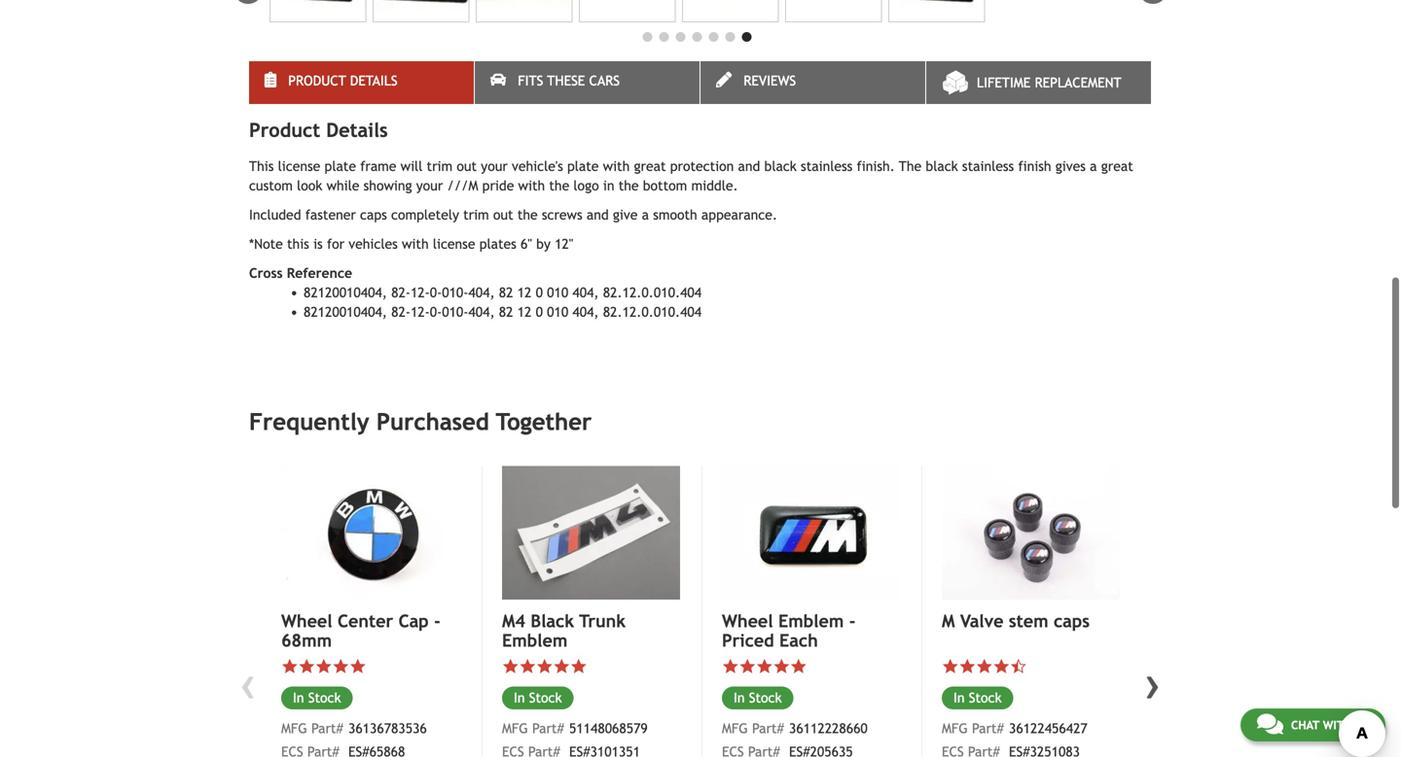 Task type: describe. For each thing, give the bounding box(es) containing it.
12"
[[555, 237, 573, 252]]

6 star image from the left
[[570, 659, 587, 676]]

m4
[[502, 612, 525, 632]]

completely
[[391, 207, 459, 223]]

valve
[[960, 612, 1003, 632]]

us
[[1355, 719, 1369, 733]]

› link
[[1138, 658, 1168, 710]]

wheel center cap - 68mm image
[[281, 467, 460, 601]]

7 star image from the left
[[722, 659, 739, 676]]

replacement
[[1035, 75, 1121, 91]]

10 star image from the left
[[993, 659, 1010, 676]]

with up in
[[603, 159, 630, 174]]

together
[[496, 409, 592, 436]]

2 010- from the top
[[442, 305, 468, 320]]

2 star image from the left
[[332, 659, 349, 676]]

mfg part# 36136783536
[[281, 722, 427, 737]]

1 vertical spatial your
[[416, 178, 443, 194]]

cap
[[398, 612, 429, 632]]

with down the completely
[[402, 237, 429, 252]]

give
[[613, 207, 638, 223]]

1 010 from the top
[[547, 285, 568, 301]]

frequently purchased together
[[249, 409, 592, 436]]

1 vertical spatial caps
[[1054, 612, 1090, 632]]

mfg for wheel center cap - 68mm
[[281, 722, 307, 737]]

2 0 from the top
[[536, 305, 543, 320]]

1 0 from the top
[[536, 285, 543, 301]]

2 plate from the left
[[567, 159, 599, 174]]

fits these cars link
[[475, 61, 700, 104]]

included
[[249, 207, 301, 223]]

2 black from the left
[[926, 159, 958, 174]]

screws
[[542, 207, 582, 223]]

1 vertical spatial and
[[587, 207, 609, 223]]

center
[[338, 612, 393, 632]]

stock for black
[[529, 691, 562, 706]]

chat
[[1291, 719, 1319, 733]]

4 star image from the left
[[519, 659, 536, 676]]

part# for m4 black trunk emblem
[[532, 722, 564, 737]]

part# for wheel center cap - 68mm
[[311, 722, 343, 737]]

mfg for m valve stem caps
[[942, 722, 968, 737]]

4 star image from the left
[[553, 659, 570, 676]]

1 es#196057 - 82120010404 - "///m" license plate frame - black - black stainless finish with the ///m logo - genuine bmw - bmw image from the left
[[269, 0, 366, 23]]

this
[[249, 159, 274, 174]]

logo
[[573, 178, 599, 194]]

vehicles
[[349, 237, 398, 252]]

0 horizontal spatial the
[[517, 207, 538, 223]]

pride
[[482, 178, 514, 194]]

included fastener caps completely trim out the screws and give a smooth appearance.
[[249, 207, 777, 223]]

showing
[[364, 178, 412, 194]]

0 vertical spatial product details
[[288, 73, 398, 89]]

license inside this license plate frame will trim out your vehicle's plate with great protection and black stainless finish. the black stainless finish gives a great custom look while showing your ///m pride with the logo in the bottom middle.
[[278, 159, 320, 174]]

2 stainless from the left
[[962, 159, 1014, 174]]

1 stainless from the left
[[801, 159, 853, 174]]

m
[[942, 612, 955, 632]]

1 horizontal spatial out
[[493, 207, 513, 223]]

with down 'vehicle's'
[[518, 178, 545, 194]]

3 star image from the left
[[502, 659, 519, 676]]

68mm
[[281, 631, 332, 651]]

mfg part# 51148068579
[[502, 722, 648, 737]]

36112228660
[[789, 722, 868, 737]]

stock for emblem
[[749, 691, 782, 706]]

plates
[[479, 237, 516, 252]]

each
[[779, 631, 818, 651]]

in
[[603, 178, 614, 194]]

fastener
[[305, 207, 356, 223]]

2 great from the left
[[1101, 159, 1133, 174]]

2 0- from the top
[[430, 305, 442, 320]]

1 horizontal spatial the
[[549, 178, 569, 194]]

middle.
[[691, 178, 738, 194]]

wheel for wheel emblem - priced each
[[722, 612, 773, 632]]

a inside this license plate frame will trim out your vehicle's plate with great protection and black stainless finish. the black stainless finish gives a great custom look while showing your ///m pride with the logo in the bottom middle.
[[1090, 159, 1097, 174]]

2 star image from the left
[[315, 659, 332, 676]]

1 82 from the top
[[499, 285, 513, 301]]

while
[[326, 178, 359, 194]]

0 horizontal spatial a
[[642, 207, 649, 223]]

fits
[[518, 73, 543, 89]]

51148068579
[[569, 722, 648, 737]]

reviews link
[[701, 61, 925, 104]]

lifetime
[[977, 75, 1031, 91]]

0 vertical spatial your
[[481, 159, 508, 174]]

2 12 from the top
[[517, 305, 532, 320]]

3 es#196057 - 82120010404 - "///m" license plate frame - black - black stainless finish with the ///m logo - genuine bmw - bmw image from the left
[[476, 0, 572, 23]]

2 82.12.0.010.404 from the top
[[603, 305, 702, 320]]

and inside this license plate frame will trim out your vehicle's plate with great protection and black stainless finish. the black stainless finish gives a great custom look while showing your ///m pride with the logo in the bottom middle.
[[738, 159, 760, 174]]

with left us
[[1323, 719, 1351, 733]]

this
[[287, 237, 309, 252]]

1 star image from the left
[[281, 659, 298, 676]]

8 star image from the left
[[959, 659, 976, 676]]

3 star image from the left
[[349, 659, 366, 676]]

reference
[[287, 266, 352, 281]]

2 horizontal spatial the
[[618, 178, 639, 194]]

›
[[1145, 658, 1161, 710]]

protection
[[670, 159, 734, 174]]

chat with us link
[[1240, 709, 1385, 742]]

part# for wheel emblem - priced each
[[752, 722, 784, 737]]

2 12- from the top
[[411, 305, 430, 320]]

1 82- from the top
[[391, 285, 411, 301]]

8 star image from the left
[[790, 659, 807, 676]]

lifetime replacement link
[[926, 61, 1151, 104]]

2 82- from the top
[[391, 305, 411, 320]]

purchased
[[376, 409, 489, 436]]

m4 black trunk emblem image
[[502, 467, 680, 600]]

7 star image from the left
[[773, 659, 790, 676]]

m valve stem caps link
[[942, 612, 1120, 632]]

1 vertical spatial trim
[[463, 207, 489, 223]]

1 vertical spatial license
[[433, 237, 475, 252]]

the
[[899, 159, 922, 174]]

custom
[[249, 178, 293, 194]]

smooth
[[653, 207, 697, 223]]



Task type: vqa. For each thing, say whether or not it's contained in the screenshot.
By
no



Task type: locate. For each thing, give the bounding box(es) containing it.
*note this is for vehicles with license plates 6" by 12"
[[249, 237, 573, 252]]

1 010- from the top
[[442, 285, 468, 301]]

1 great from the left
[[634, 159, 666, 174]]

3 part# from the left
[[752, 722, 784, 737]]

trim down ///m
[[463, 207, 489, 223]]

12-
[[411, 285, 430, 301], [411, 305, 430, 320]]

this license plate frame will trim out your vehicle's plate with great protection and black stainless finish. the black stainless finish gives a great custom look while showing your ///m pride with the logo in the bottom middle.
[[249, 159, 1133, 194]]

0 horizontal spatial great
[[634, 159, 666, 174]]

stock
[[308, 691, 341, 706], [529, 691, 562, 706], [749, 691, 782, 706], [969, 691, 1002, 706]]

and
[[738, 159, 760, 174], [587, 207, 609, 223]]

part# for m valve stem caps
[[972, 722, 1004, 737]]

in up mfg part# 36122456427
[[953, 691, 965, 706]]

stock up mfg part# 51148068579
[[529, 691, 562, 706]]

1 vertical spatial 0
[[536, 305, 543, 320]]

0 horizontal spatial plate
[[324, 159, 356, 174]]

mfg for wheel emblem - priced each
[[722, 722, 748, 737]]

product details up 'frame'
[[288, 73, 398, 89]]

- right "each"
[[849, 612, 856, 632]]

finish.
[[857, 159, 895, 174]]

0 vertical spatial trim
[[427, 159, 453, 174]]

2 part# from the left
[[532, 722, 564, 737]]

1 stock from the left
[[308, 691, 341, 706]]

5 star image from the left
[[536, 659, 553, 676]]

1 horizontal spatial a
[[1090, 159, 1097, 174]]

2 in stock from the left
[[514, 691, 562, 706]]

part# left 51148068579
[[532, 722, 564, 737]]

- right cap
[[434, 612, 440, 632]]

license up look on the top
[[278, 159, 320, 174]]

wheel emblem - priced each image
[[722, 467, 900, 600]]

0
[[536, 285, 543, 301], [536, 305, 543, 320]]

and up the middle.
[[738, 159, 760, 174]]

1 vertical spatial details
[[326, 119, 388, 142]]

0 vertical spatial 82
[[499, 285, 513, 301]]

0 horizontal spatial wheel
[[281, 612, 332, 632]]

9 star image from the left
[[942, 659, 959, 676]]

stock up mfg part# 36136783536 on the left bottom of page
[[308, 691, 341, 706]]

1 part# from the left
[[311, 722, 343, 737]]

out up ///m
[[457, 159, 477, 174]]

2 es#196057 - 82120010404 - "///m" license plate frame - black - black stainless finish with the ///m logo - genuine bmw - bmw image from the left
[[373, 0, 469, 23]]

trim inside this license plate frame will trim out your vehicle's plate with great protection and black stainless finish. the black stainless finish gives a great custom look while showing your ///m pride with the logo in the bottom middle.
[[427, 159, 453, 174]]

0 vertical spatial product
[[288, 73, 346, 89]]

1 horizontal spatial trim
[[463, 207, 489, 223]]

2 - from the left
[[849, 612, 856, 632]]

1 vertical spatial 82120010404,
[[304, 305, 387, 320]]

0 horizontal spatial trim
[[427, 159, 453, 174]]

1 vertical spatial 82
[[499, 305, 513, 320]]

0 vertical spatial out
[[457, 159, 477, 174]]

6 star image from the left
[[756, 659, 773, 676]]

a right give
[[642, 207, 649, 223]]

wheel
[[281, 612, 332, 632], [722, 612, 773, 632]]

in stock for wheel emblem - priced each
[[734, 691, 782, 706]]

cross reference 82120010404, 82-12-0-010-404, 82 12 0 010 404, 82.12.0.010.404 82120010404, 82-12-0-010-404, 82 12 0 010 404, 82.12.0.010.404
[[249, 266, 702, 320]]

0 vertical spatial and
[[738, 159, 760, 174]]

0 vertical spatial license
[[278, 159, 320, 174]]

mfg down priced
[[722, 722, 748, 737]]

0 horizontal spatial license
[[278, 159, 320, 174]]

caps
[[360, 207, 387, 223], [1054, 612, 1090, 632]]

1 12 from the top
[[517, 285, 532, 301]]

a right gives on the top
[[1090, 159, 1097, 174]]

0-
[[430, 285, 442, 301], [430, 305, 442, 320]]

1 horizontal spatial great
[[1101, 159, 1133, 174]]

caps up vehicles
[[360, 207, 387, 223]]

great up bottom
[[634, 159, 666, 174]]

wheel center cap - 68mm link
[[281, 612, 460, 651]]

black up appearance.
[[764, 159, 797, 174]]

1 vertical spatial a
[[642, 207, 649, 223]]

emblem
[[778, 612, 844, 632], [502, 631, 568, 651]]

in stock for m4 black trunk emblem
[[514, 691, 562, 706]]

black
[[531, 612, 574, 632]]

stock up mfg part# 36122456427
[[969, 691, 1002, 706]]

1 vertical spatial 010-
[[442, 305, 468, 320]]

0 vertical spatial a
[[1090, 159, 1097, 174]]

3 stock from the left
[[749, 691, 782, 706]]

product
[[288, 73, 346, 89], [249, 119, 320, 142]]

1 vertical spatial product
[[249, 119, 320, 142]]

out inside this license plate frame will trim out your vehicle's plate with great protection and black stainless finish. the black stainless finish gives a great custom look while showing your ///m pride with the logo in the bottom middle.
[[457, 159, 477, 174]]

chat with us
[[1291, 719, 1369, 733]]

in down priced
[[734, 691, 745, 706]]

0 vertical spatial 0
[[536, 285, 543, 301]]

part# left 36136783536
[[311, 722, 343, 737]]

1 vertical spatial product details
[[249, 119, 388, 142]]

license down the completely
[[433, 237, 475, 252]]

in stock up mfg part# 36136783536 on the left bottom of page
[[293, 691, 341, 706]]

1 82120010404, from the top
[[304, 285, 387, 301]]

reviews
[[744, 73, 796, 89]]

mfg left 36122456427
[[942, 722, 968, 737]]

your up pride
[[481, 159, 508, 174]]

es#196057 - 82120010404 - "///m" license plate frame - black - black stainless finish with the ///m logo - genuine bmw - bmw image
[[269, 0, 366, 23], [373, 0, 469, 23], [476, 0, 572, 23], [579, 0, 676, 23], [682, 0, 779, 23], [785, 0, 882, 23], [888, 0, 985, 23]]

wheel left center
[[281, 612, 332, 632]]

3 mfg from the left
[[722, 722, 748, 737]]

part#
[[311, 722, 343, 737], [532, 722, 564, 737], [752, 722, 784, 737], [972, 722, 1004, 737]]

82.12.0.010.404
[[603, 285, 702, 301], [603, 305, 702, 320]]

wheel inside wheel center cap - 68mm
[[281, 612, 332, 632]]

frequently
[[249, 409, 369, 436]]

0 horizontal spatial and
[[587, 207, 609, 223]]

star image
[[281, 659, 298, 676], [332, 659, 349, 676], [349, 659, 366, 676], [553, 659, 570, 676], [739, 659, 756, 676], [756, 659, 773, 676], [773, 659, 790, 676], [959, 659, 976, 676], [976, 659, 993, 676]]

finish
[[1018, 159, 1051, 174]]

fits these cars
[[518, 73, 620, 89]]

part# left 36112228660
[[752, 722, 784, 737]]

wheel inside wheel emblem - priced each
[[722, 612, 773, 632]]

priced
[[722, 631, 774, 651]]

1 vertical spatial 0-
[[430, 305, 442, 320]]

in for m valve stem caps
[[953, 691, 965, 706]]

1 horizontal spatial your
[[481, 159, 508, 174]]

gives
[[1055, 159, 1086, 174]]

1 black from the left
[[764, 159, 797, 174]]

0 vertical spatial 82-
[[391, 285, 411, 301]]

with
[[603, 159, 630, 174], [518, 178, 545, 194], [402, 237, 429, 252], [1323, 719, 1351, 733]]

1 horizontal spatial emblem
[[778, 612, 844, 632]]

-
[[434, 612, 440, 632], [849, 612, 856, 632]]

trim
[[427, 159, 453, 174], [463, 207, 489, 223]]

m valve stem caps
[[942, 612, 1090, 632]]

in stock up mfg part# 36112228660
[[734, 691, 782, 706]]

1 vertical spatial 010
[[547, 305, 568, 320]]

2 mfg from the left
[[502, 722, 528, 737]]

product details
[[288, 73, 398, 89], [249, 119, 388, 142]]

great
[[634, 159, 666, 174], [1101, 159, 1133, 174]]

1 horizontal spatial caps
[[1054, 612, 1090, 632]]

star image
[[298, 659, 315, 676], [315, 659, 332, 676], [502, 659, 519, 676], [519, 659, 536, 676], [536, 659, 553, 676], [570, 659, 587, 676], [722, 659, 739, 676], [790, 659, 807, 676], [942, 659, 959, 676], [993, 659, 1010, 676]]

4 in stock from the left
[[953, 691, 1002, 706]]

2 wheel from the left
[[722, 612, 773, 632]]

emblem inside wheel emblem - priced each
[[778, 612, 844, 632]]

9 star image from the left
[[976, 659, 993, 676]]

in stock for m valve stem caps
[[953, 691, 1002, 706]]

plate up logo
[[567, 159, 599, 174]]

1 82.12.0.010.404 from the top
[[603, 285, 702, 301]]

m4 black trunk emblem
[[502, 612, 626, 651]]

in for wheel emblem - priced each
[[734, 691, 745, 706]]

stock for valve
[[969, 691, 1002, 706]]

vehicle's
[[512, 159, 563, 174]]

frame
[[360, 159, 396, 174]]

1 horizontal spatial -
[[849, 612, 856, 632]]

lifetime replacement
[[977, 75, 1121, 91]]

comments image
[[1257, 713, 1283, 737]]

1 vertical spatial 12
[[517, 305, 532, 320]]

2 in from the left
[[514, 691, 525, 706]]

0 vertical spatial 12
[[517, 285, 532, 301]]

3 in stock from the left
[[734, 691, 782, 706]]

4 in from the left
[[953, 691, 965, 706]]

0 vertical spatial 010
[[547, 285, 568, 301]]

0 horizontal spatial emblem
[[502, 631, 568, 651]]

0 vertical spatial 010-
[[442, 285, 468, 301]]

m4 black trunk emblem link
[[502, 612, 680, 651]]

1 mfg from the left
[[281, 722, 307, 737]]

product details up look on the top
[[249, 119, 388, 142]]

these
[[547, 73, 585, 89]]

look
[[297, 178, 322, 194]]

caps right stem
[[1054, 612, 1090, 632]]

2 82120010404, from the top
[[304, 305, 387, 320]]

0 horizontal spatial stainless
[[801, 159, 853, 174]]

for
[[327, 237, 344, 252]]

mfg left 51148068579
[[502, 722, 528, 737]]

m valve stem caps image
[[942, 467, 1120, 600]]

1 in stock from the left
[[293, 691, 341, 706]]

1 horizontal spatial and
[[738, 159, 760, 174]]

mfg for m4 black trunk emblem
[[502, 722, 528, 737]]

half star image
[[1010, 659, 1027, 676]]

in for wheel center cap - 68mm
[[293, 691, 304, 706]]

0 horizontal spatial -
[[434, 612, 440, 632]]

0 vertical spatial 82.12.0.010.404
[[603, 285, 702, 301]]

82
[[499, 285, 513, 301], [499, 305, 513, 320]]

1 12- from the top
[[411, 285, 430, 301]]

- inside wheel emblem - priced each
[[849, 612, 856, 632]]

0 vertical spatial 0-
[[430, 285, 442, 301]]

///m
[[447, 178, 478, 194]]

is
[[313, 237, 323, 252]]

black
[[764, 159, 797, 174], [926, 159, 958, 174]]

010-
[[442, 285, 468, 301], [442, 305, 468, 320]]

part# left 36122456427
[[972, 722, 1004, 737]]

1 vertical spatial out
[[493, 207, 513, 223]]

in stock up mfg part# 36122456427
[[953, 691, 1002, 706]]

license
[[278, 159, 320, 174], [433, 237, 475, 252]]

wheel emblem - priced each link
[[722, 612, 900, 651]]

6" by
[[521, 237, 551, 252]]

*note
[[249, 237, 283, 252]]

in stock for wheel center cap - 68mm
[[293, 691, 341, 706]]

404,
[[468, 285, 495, 301], [572, 285, 599, 301], [468, 305, 495, 320], [572, 305, 599, 320]]

mfg part# 36112228660
[[722, 722, 868, 737]]

- inside wheel center cap - 68mm
[[434, 612, 440, 632]]

1 star image from the left
[[298, 659, 315, 676]]

out
[[457, 159, 477, 174], [493, 207, 513, 223]]

your down will
[[416, 178, 443, 194]]

the right in
[[618, 178, 639, 194]]

mfg
[[281, 722, 307, 737], [502, 722, 528, 737], [722, 722, 748, 737], [942, 722, 968, 737]]

appearance.
[[701, 207, 777, 223]]

3 in from the left
[[734, 691, 745, 706]]

mfg down 68mm
[[281, 722, 307, 737]]

36136783536
[[348, 722, 427, 737]]

0 vertical spatial caps
[[360, 207, 387, 223]]

5 es#196057 - 82120010404 - "///m" license plate frame - black - black stainless finish with the ///m logo - genuine bmw - bmw image from the left
[[682, 0, 779, 23]]

0 vertical spatial details
[[350, 73, 398, 89]]

1 0- from the top
[[430, 285, 442, 301]]

plate up "while"
[[324, 159, 356, 174]]

1 horizontal spatial stainless
[[962, 159, 1014, 174]]

your
[[481, 159, 508, 174], [416, 178, 443, 194]]

wheel left "each"
[[722, 612, 773, 632]]

stainless left finish.
[[801, 159, 853, 174]]

and left give
[[587, 207, 609, 223]]

will
[[400, 159, 423, 174]]

stem
[[1009, 612, 1048, 632]]

1 - from the left
[[434, 612, 440, 632]]

bottom
[[643, 178, 687, 194]]

wheel emblem - priced each
[[722, 612, 856, 651]]

wheel center cap - 68mm
[[281, 612, 440, 651]]

trunk
[[579, 612, 626, 632]]

stainless left finish
[[962, 159, 1014, 174]]

1 plate from the left
[[324, 159, 356, 174]]

1 in from the left
[[293, 691, 304, 706]]

1 horizontal spatial wheel
[[722, 612, 773, 632]]

36122456427
[[1009, 722, 1087, 737]]

in
[[293, 691, 304, 706], [514, 691, 525, 706], [734, 691, 745, 706], [953, 691, 965, 706]]

emblem left the trunk
[[502, 631, 568, 651]]

6 es#196057 - 82120010404 - "///m" license plate frame - black - black stainless finish with the ///m logo - genuine bmw - bmw image from the left
[[785, 0, 882, 23]]

emblem inside m4 black trunk emblem
[[502, 631, 568, 651]]

in up mfg part# 51148068579
[[514, 691, 525, 706]]

4 es#196057 - 82120010404 - "///m" license plate frame - black - black stainless finish with the ///m logo - genuine bmw - bmw image from the left
[[579, 0, 676, 23]]

black right the
[[926, 159, 958, 174]]

1 vertical spatial 12-
[[411, 305, 430, 320]]

4 mfg from the left
[[942, 722, 968, 737]]

emblem right priced
[[778, 612, 844, 632]]

trim right will
[[427, 159, 453, 174]]

in for m4 black trunk emblem
[[514, 691, 525, 706]]

0 vertical spatial 82120010404,
[[304, 285, 387, 301]]

wheel for wheel center cap - 68mm
[[281, 612, 332, 632]]

5 star image from the left
[[739, 659, 756, 676]]

0 horizontal spatial caps
[[360, 207, 387, 223]]

cars
[[589, 73, 620, 89]]

0 horizontal spatial black
[[764, 159, 797, 174]]

2 82 from the top
[[499, 305, 513, 320]]

stock for center
[[308, 691, 341, 706]]

great right gives on the top
[[1101, 159, 1133, 174]]

2 stock from the left
[[529, 691, 562, 706]]

7 es#196057 - 82120010404 - "///m" license plate frame - black - black stainless finish with the ///m logo - genuine bmw - bmw image from the left
[[888, 0, 985, 23]]

4 part# from the left
[[972, 722, 1004, 737]]

1 horizontal spatial black
[[926, 159, 958, 174]]

1 wheel from the left
[[281, 612, 332, 632]]

1 vertical spatial 82.12.0.010.404
[[603, 305, 702, 320]]

in down 68mm
[[293, 691, 304, 706]]

plate
[[324, 159, 356, 174], [567, 159, 599, 174]]

0 horizontal spatial out
[[457, 159, 477, 174]]

0 vertical spatial 12-
[[411, 285, 430, 301]]

12
[[517, 285, 532, 301], [517, 305, 532, 320]]

details
[[350, 73, 398, 89], [326, 119, 388, 142]]

stock up mfg part# 36112228660
[[749, 691, 782, 706]]

1 horizontal spatial plate
[[567, 159, 599, 174]]

the left logo
[[549, 178, 569, 194]]

out down pride
[[493, 207, 513, 223]]

mfg part# 36122456427
[[942, 722, 1087, 737]]

1 vertical spatial 82-
[[391, 305, 411, 320]]

the up 6" by
[[517, 207, 538, 223]]

in stock up mfg part# 51148068579
[[514, 691, 562, 706]]

2 010 from the top
[[547, 305, 568, 320]]

1 horizontal spatial license
[[433, 237, 475, 252]]

product details link
[[249, 61, 474, 104]]

0 horizontal spatial your
[[416, 178, 443, 194]]

4 stock from the left
[[969, 691, 1002, 706]]

cross
[[249, 266, 283, 281]]



